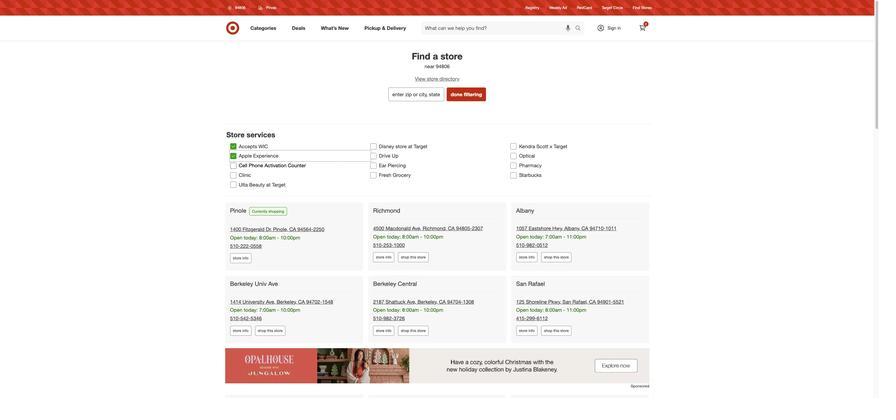 Task type: locate. For each thing, give the bounding box(es) containing it.
hwy,
[[553, 226, 563, 232]]

store right view
[[427, 76, 438, 82]]

982- for berkeley central
[[384, 316, 394, 322]]

store info link down 510-982-0512 link
[[516, 253, 538, 263]]

open for berkeley central
[[373, 308, 386, 314]]

shop for berkeley univ ave
[[258, 329, 266, 334]]

weekly ad link
[[550, 5, 567, 10]]

shop this store button for albany
[[541, 253, 572, 263]]

7:00am down hwy,
[[546, 234, 562, 240]]

info down 510-982-3726 link
[[386, 329, 392, 334]]

ca left 94805-
[[448, 226, 455, 232]]

7:00am inside 1414 university ave, berkeley, ca 94702-1548 open today: 7:00am - 10:00pm 510-542-5346
[[259, 308, 276, 314]]

- down 1414 university ave, berkeley, ca 94702-1548 link on the left
[[277, 308, 279, 314]]

1 vertical spatial find
[[412, 51, 431, 62]]

at for beauty
[[266, 182, 271, 188]]

ca
[[448, 226, 455, 232], [582, 226, 589, 232], [289, 227, 296, 233], [298, 299, 305, 305], [439, 299, 446, 305], [589, 299, 596, 305]]

982- inside "1057 eastshore hwy, albany, ca 94710-1011 open today: 7:00am - 11:00pm 510-982-0512"
[[527, 242, 537, 249]]

today: down macdonald
[[387, 234, 401, 240]]

ave, left richmond,
[[412, 226, 422, 232]]

510- for berkeley central
[[373, 316, 384, 322]]

shop this store down 0512 at bottom right
[[544, 255, 569, 260]]

Pharmacy checkbox
[[511, 163, 517, 169]]

store down 510-982-0512 link
[[519, 255, 528, 260]]

10:00pm for richmond
[[424, 234, 444, 240]]

search
[[573, 25, 588, 32]]

ca right pinole,
[[289, 227, 296, 233]]

94702-
[[306, 299, 322, 305]]

today: down fitzgerald
[[244, 235, 258, 241]]

open down '1057'
[[516, 234, 529, 240]]

10:00pm down 1414 university ave, berkeley, ca 94702-1548 link on the left
[[281, 308, 300, 314]]

today: inside 4500 macdonald ave, richmond, ca 94805-2307 open today: 8:00am - 10:00pm 510-253-1000
[[387, 234, 401, 240]]

- inside 125 shoreline pkwy, san rafael, ca 94901-5521 open today: 8:00am - 11:00pm 415-299-6112
[[564, 308, 566, 314]]

253-
[[384, 242, 394, 249]]

1 vertical spatial 11:00pm
[[567, 308, 587, 314]]

2 berkeley, from the left
[[418, 299, 438, 305]]

cell phone activation counter
[[239, 163, 306, 169]]

disney store at target
[[379, 143, 428, 150]]

0 horizontal spatial at
[[266, 182, 271, 188]]

ave, right shattuck
[[407, 299, 416, 305]]

ad
[[563, 5, 567, 10]]

8:00am down pkwy, on the right of page
[[546, 308, 562, 314]]

san left rafael
[[516, 281, 527, 288]]

store info for richmond
[[376, 255, 392, 260]]

currently shopping
[[252, 209, 284, 214]]

this down 125 shoreline pkwy, san rafael, ca 94901-5521 open today: 8:00am - 11:00pm 415-299-6112 at the right of the page
[[554, 329, 560, 334]]

store info for berkeley central
[[376, 329, 392, 334]]

macdonald
[[386, 226, 411, 232]]

open down 1414
[[230, 308, 243, 314]]

shop down the 1000
[[401, 255, 409, 260]]

state
[[429, 91, 440, 98]]

- for pinole
[[277, 235, 279, 241]]

10:00pm inside 4500 macdonald ave, richmond, ca 94805-2307 open today: 8:00am - 10:00pm 510-253-1000
[[424, 234, 444, 240]]

today: inside 1400 fitzgerald dr, pinole, ca 94564-2250 open today: 8:00am - 10:00pm 510-222-0558
[[244, 235, 258, 241]]

phone
[[249, 163, 263, 169]]

x
[[550, 143, 553, 150]]

ca right rafael,
[[589, 299, 596, 305]]

ca for berkeley univ ave
[[298, 299, 305, 305]]

- for berkeley central
[[420, 308, 422, 314]]

94710-
[[590, 226, 606, 232]]

ca left 94702-
[[298, 299, 305, 305]]

0 horizontal spatial pinole
[[230, 207, 246, 214]]

store up up
[[396, 143, 407, 150]]

8:00am for berkeley central
[[402, 308, 419, 314]]

store info down 299-
[[519, 329, 535, 334]]

ear piercing
[[379, 163, 406, 169]]

shop this store button for richmond
[[398, 253, 429, 263]]

up
[[392, 153, 399, 159]]

open inside 4500 macdonald ave, richmond, ca 94805-2307 open today: 8:00am - 10:00pm 510-253-1000
[[373, 234, 386, 240]]

shop for berkeley central
[[401, 329, 409, 334]]

store info for albany
[[519, 255, 535, 260]]

registry link
[[526, 5, 540, 10]]

shop this store for albany
[[544, 255, 569, 260]]

ave, for berkeley univ ave
[[266, 299, 275, 305]]

Disney store at Target checkbox
[[370, 144, 377, 150]]

0 horizontal spatial 982-
[[384, 316, 394, 322]]

1 vertical spatial at
[[266, 182, 271, 188]]

weekly ad
[[550, 5, 567, 10]]

berkeley, left 94704-
[[418, 299, 438, 305]]

510-222-0558 link
[[230, 243, 262, 250]]

today: down "university"
[[244, 308, 258, 314]]

125
[[516, 299, 525, 305]]

berkeley
[[230, 281, 253, 288], [373, 281, 396, 288]]

shop this store for san rafael
[[544, 329, 569, 334]]

1 berkeley from the left
[[230, 281, 253, 288]]

sign
[[608, 25, 617, 31]]

shop this store button for berkeley univ ave
[[255, 327, 286, 337]]

grocery
[[393, 172, 411, 179]]

2 berkeley from the left
[[373, 281, 396, 288]]

10:00pm down richmond,
[[424, 234, 444, 240]]

94806 down a
[[436, 63, 450, 70]]

open down the 4500
[[373, 234, 386, 240]]

stores
[[641, 5, 652, 10]]

shop this store button down the 1000
[[398, 253, 429, 263]]

shop for san rafael
[[544, 329, 553, 334]]

berkeley up 1414
[[230, 281, 253, 288]]

enter zip or city, state button
[[389, 88, 444, 101]]

shop
[[401, 255, 409, 260], [544, 255, 553, 260], [258, 329, 266, 334], [401, 329, 409, 334], [544, 329, 553, 334]]

shop this store button for berkeley central
[[398, 327, 429, 337]]

richmond link
[[373, 207, 402, 215]]

store info link for albany
[[516, 253, 538, 263]]

0 vertical spatial find
[[633, 5, 640, 10]]

ave, for berkeley central
[[407, 299, 416, 305]]

open for pinole
[[230, 235, 243, 241]]

0 horizontal spatial 94806
[[235, 5, 246, 10]]

open down 2187
[[373, 308, 386, 314]]

berkeley univ ave link
[[230, 281, 279, 288]]

1 vertical spatial 982-
[[384, 316, 394, 322]]

this for albany
[[554, 255, 560, 260]]

982- inside '2187 shattuck ave, berkeley, ca 94704-1308 open today: 8:00am - 10:00pm 510-982-3726'
[[384, 316, 394, 322]]

1 horizontal spatial at
[[408, 143, 413, 150]]

ca right albany,
[[582, 226, 589, 232]]

0 horizontal spatial san
[[516, 281, 527, 288]]

shop down 5346
[[258, 329, 266, 334]]

11:00pm down albany,
[[567, 234, 587, 240]]

pinole up 1400
[[230, 207, 246, 214]]

510- inside '2187 shattuck ave, berkeley, ca 94704-1308 open today: 8:00am - 10:00pm 510-982-3726'
[[373, 316, 384, 322]]

shop down 6112
[[544, 329, 553, 334]]

10:00pm for berkeley univ ave
[[281, 308, 300, 314]]

4500
[[373, 226, 384, 232]]

find for stores
[[633, 5, 640, 10]]

berkeley, inside '2187 shattuck ave, berkeley, ca 94704-1308 open today: 8:00am - 10:00pm 510-982-3726'
[[418, 299, 438, 305]]

shoreline
[[526, 299, 547, 305]]

0 vertical spatial pinole
[[266, 5, 276, 10]]

open inside 125 shoreline pkwy, san rafael, ca 94901-5521 open today: 8:00am - 11:00pm 415-299-6112
[[516, 308, 529, 314]]

find inside find a store near 94806
[[412, 51, 431, 62]]

berkeley central
[[373, 281, 417, 288]]

10:00pm down pinole,
[[281, 235, 300, 241]]

shop this store button down the 3726 on the left of the page
[[398, 327, 429, 337]]

ca inside 1400 fitzgerald dr, pinole, ca 94564-2250 open today: 8:00am - 10:00pm 510-222-0558
[[289, 227, 296, 233]]

0 horizontal spatial berkeley,
[[277, 299, 297, 305]]

open inside 1414 university ave, berkeley, ca 94702-1548 open today: 7:00am - 10:00pm 510-542-5346
[[230, 308, 243, 314]]

- inside 4500 macdonald ave, richmond, ca 94805-2307 open today: 8:00am - 10:00pm 510-253-1000
[[420, 234, 422, 240]]

0 vertical spatial 7:00am
[[546, 234, 562, 240]]

ca inside 1414 university ave, berkeley, ca 94702-1548 open today: 7:00am - 10:00pm 510-542-5346
[[298, 299, 305, 305]]

fitzgerald
[[243, 227, 265, 233]]

shop this store for richmond
[[401, 255, 426, 260]]

find stores
[[633, 5, 652, 10]]

store info for san rafael
[[519, 329, 535, 334]]

store down 510-982-3726 link
[[376, 329, 385, 334]]

1548
[[322, 299, 333, 305]]

today: inside '2187 shattuck ave, berkeley, ca 94704-1308 open today: 8:00am - 10:00pm 510-982-3726'
[[387, 308, 401, 314]]

1 horizontal spatial san
[[563, 299, 571, 305]]

ear
[[379, 163, 387, 169]]

1 vertical spatial 94806
[[436, 63, 450, 70]]

shopping
[[269, 209, 284, 214]]

1 horizontal spatial pinole
[[266, 5, 276, 10]]

10:00pm inside '2187 shattuck ave, berkeley, ca 94704-1308 open today: 8:00am - 10:00pm 510-982-3726'
[[424, 308, 444, 314]]

10:00pm inside 1400 fitzgerald dr, pinole, ca 94564-2250 open today: 8:00am - 10:00pm 510-222-0558
[[281, 235, 300, 241]]

store down "1057 eastshore hwy, albany, ca 94710-1011 open today: 7:00am - 11:00pm 510-982-0512"
[[561, 255, 569, 260]]

8:00am inside 4500 macdonald ave, richmond, ca 94805-2307 open today: 8:00am - 10:00pm 510-253-1000
[[402, 234, 419, 240]]

11:00pm down rafael,
[[567, 308, 587, 314]]

510-542-5346 link
[[230, 316, 262, 322]]

10:00pm for pinole
[[281, 235, 300, 241]]

store info link down 510-982-3726 link
[[373, 327, 395, 337]]

1400 fitzgerald dr, pinole, ca 94564-2250 open today: 8:00am - 10:00pm 510-222-0558
[[230, 227, 325, 250]]

94806 inside dropdown button
[[235, 5, 246, 10]]

1 vertical spatial 7:00am
[[259, 308, 276, 314]]

0 vertical spatial 11:00pm
[[567, 234, 587, 240]]

berkeley for berkeley central
[[373, 281, 396, 288]]

- down 1057 eastshore hwy, albany, ca 94710-1011 link
[[564, 234, 566, 240]]

berkeley up 2187
[[373, 281, 396, 288]]

1 horizontal spatial 94806
[[436, 63, 450, 70]]

this down "1057 eastshore hwy, albany, ca 94710-1011 open today: 7:00am - 11:00pm 510-982-0512"
[[554, 255, 560, 260]]

8:00am down dr,
[[259, 235, 276, 241]]

store info
[[376, 255, 392, 260], [519, 255, 535, 260], [233, 256, 249, 261], [233, 329, 249, 334], [376, 329, 392, 334], [519, 329, 535, 334]]

1 horizontal spatial find
[[633, 5, 640, 10]]

- down 2187 shattuck ave, berkeley, ca 94704-1308 link
[[420, 308, 422, 314]]

in
[[618, 25, 621, 31]]

10:00pm
[[424, 234, 444, 240], [281, 235, 300, 241], [281, 308, 300, 314], [424, 308, 444, 314]]

store down 4500 macdonald ave, richmond, ca 94805-2307 open today: 8:00am - 10:00pm 510-253-1000
[[418, 255, 426, 260]]

pinole up categories link
[[266, 5, 276, 10]]

510- inside "1057 eastshore hwy, albany, ca 94710-1011 open today: 7:00am - 11:00pm 510-982-0512"
[[516, 242, 527, 249]]

open inside 1400 fitzgerald dr, pinole, ca 94564-2250 open today: 8:00am - 10:00pm 510-222-0558
[[230, 235, 243, 241]]

8:00am inside '2187 shattuck ave, berkeley, ca 94704-1308 open today: 8:00am - 10:00pm 510-982-3726'
[[402, 308, 419, 314]]

510- for berkeley univ ave
[[230, 316, 240, 322]]

store down 125 shoreline pkwy, san rafael, ca 94901-5521 open today: 8:00am - 11:00pm 415-299-6112 at the right of the page
[[561, 329, 569, 334]]

shop down 0512 at bottom right
[[544, 255, 553, 260]]

store info down 253-
[[376, 255, 392, 260]]

today: down eastshore
[[530, 234, 544, 240]]

berkeley, down ave
[[277, 299, 297, 305]]

shop this store down 5346
[[258, 329, 283, 334]]

7:00am inside "1057 eastshore hwy, albany, ca 94710-1011 open today: 7:00am - 11:00pm 510-982-0512"
[[546, 234, 562, 240]]

open inside "1057 eastshore hwy, albany, ca 94710-1011 open today: 7:00am - 11:00pm 510-982-0512"
[[516, 234, 529, 240]]

510- down 1400
[[230, 243, 240, 250]]

8:00am up the 1000
[[402, 234, 419, 240]]

1 horizontal spatial 7:00am
[[546, 234, 562, 240]]

Fresh Grocery checkbox
[[370, 172, 377, 179]]

store info down 222-
[[233, 256, 249, 261]]

shop this store button
[[398, 253, 429, 263], [541, 253, 572, 263], [255, 327, 286, 337], [398, 327, 429, 337], [541, 327, 572, 337]]

currently
[[252, 209, 268, 214]]

store right a
[[441, 51, 463, 62]]

open for richmond
[[373, 234, 386, 240]]

today: down the 'shoreline'
[[530, 308, 544, 314]]

11:00pm inside "1057 eastshore hwy, albany, ca 94710-1011 open today: 7:00am - 11:00pm 510-982-0512"
[[567, 234, 587, 240]]

ave, inside '2187 shattuck ave, berkeley, ca 94704-1308 open today: 8:00am - 10:00pm 510-982-3726'
[[407, 299, 416, 305]]

today: down shattuck
[[387, 308, 401, 314]]

2 11:00pm from the top
[[567, 308, 587, 314]]

11:00pm
[[567, 234, 587, 240], [567, 308, 587, 314]]

510-982-3726 link
[[373, 316, 405, 322]]

Optical checkbox
[[511, 153, 517, 159]]

circle
[[614, 5, 623, 10]]

redcard
[[577, 5, 592, 10]]

today:
[[387, 234, 401, 240], [530, 234, 544, 240], [244, 235, 258, 241], [244, 308, 258, 314], [387, 308, 401, 314], [530, 308, 544, 314]]

0 horizontal spatial berkeley
[[230, 281, 253, 288]]

today: for pinole
[[244, 235, 258, 241]]

Cell Phone Activation Counter checkbox
[[230, 163, 236, 169]]

today: inside 1414 university ave, berkeley, ca 94702-1548 open today: 7:00am - 10:00pm 510-542-5346
[[244, 308, 258, 314]]

125 shoreline pkwy, san rafael, ca 94901-5521 link
[[516, 299, 625, 305]]

- inside "1057 eastshore hwy, albany, ca 94710-1011 open today: 7:00am - 11:00pm 510-982-0512"
[[564, 234, 566, 240]]

4500 macdonald ave, richmond, ca 94805-2307 link
[[373, 226, 483, 232]]

san inside san rafael link
[[516, 281, 527, 288]]

today: inside "1057 eastshore hwy, albany, ca 94710-1011 open today: 7:00am - 11:00pm 510-982-0512"
[[530, 234, 544, 240]]

ave,
[[412, 226, 422, 232], [266, 299, 275, 305], [407, 299, 416, 305]]

8:00am inside 1400 fitzgerald dr, pinole, ca 94564-2250 open today: 8:00am - 10:00pm 510-222-0558
[[259, 235, 276, 241]]

store info down 542-
[[233, 329, 249, 334]]

ca inside 4500 macdonald ave, richmond, ca 94805-2307 open today: 8:00am - 10:00pm 510-253-1000
[[448, 226, 455, 232]]

target for ulta beauty at target
[[272, 182, 286, 188]]

- for richmond
[[420, 234, 422, 240]]

- down 1400 fitzgerald dr, pinole, ca 94564-2250 link
[[277, 235, 279, 241]]

510- inside 1414 university ave, berkeley, ca 94702-1548 open today: 7:00am - 10:00pm 510-542-5346
[[230, 316, 240, 322]]

find stores link
[[633, 5, 652, 10]]

store info link down 253-
[[373, 253, 395, 263]]

1 horizontal spatial berkeley,
[[418, 299, 438, 305]]

this for berkeley univ ave
[[267, 329, 273, 334]]

ca inside "1057 eastshore hwy, albany, ca 94710-1011 open today: 7:00am - 11:00pm 510-982-0512"
[[582, 226, 589, 232]]

this down '2187 shattuck ave, berkeley, ca 94704-1308 open today: 8:00am - 10:00pm 510-982-3726'
[[411, 329, 416, 334]]

at for store
[[408, 143, 413, 150]]

shattuck
[[386, 299, 406, 305]]

5521
[[613, 299, 625, 305]]

albany,
[[565, 226, 580, 232]]

store info link for san rafael
[[516, 327, 538, 337]]

0 horizontal spatial 7:00am
[[259, 308, 276, 314]]

city,
[[419, 91, 428, 98]]

info down 510-982-0512 link
[[529, 255, 535, 260]]

shop this store down the 1000
[[401, 255, 426, 260]]

0 vertical spatial 982-
[[527, 242, 537, 249]]

dr,
[[266, 227, 272, 233]]

10:00pm down 2187 shattuck ave, berkeley, ca 94704-1308 link
[[424, 308, 444, 314]]

info down 253-
[[386, 255, 392, 260]]

pinole button
[[255, 2, 281, 13]]

7:00am up 5346
[[259, 308, 276, 314]]

510- down 2187
[[373, 316, 384, 322]]

shop this store button down 0512 at bottom right
[[541, 253, 572, 263]]

shop this store button down 5346
[[255, 327, 286, 337]]

store inside find a store near 94806
[[441, 51, 463, 62]]

ca for pinole
[[289, 227, 296, 233]]

find up near
[[412, 51, 431, 62]]

pinole,
[[273, 227, 288, 233]]

- down 4500 macdonald ave, richmond, ca 94805-2307 link
[[420, 234, 422, 240]]

0 vertical spatial san
[[516, 281, 527, 288]]

10:00pm inside 1414 university ave, berkeley, ca 94702-1548 open today: 7:00am - 10:00pm 510-542-5346
[[281, 308, 300, 314]]

what's
[[321, 25, 337, 31]]

store info for berkeley univ ave
[[233, 329, 249, 334]]

richmond
[[373, 207, 400, 214]]

store
[[226, 130, 245, 139]]

510- down 1414
[[230, 316, 240, 322]]

clinic
[[239, 172, 251, 179]]

san inside 125 shoreline pkwy, san rafael, ca 94901-5521 open today: 8:00am - 11:00pm 415-299-6112
[[563, 299, 571, 305]]

optical
[[519, 153, 535, 159]]

1414 university ave, berkeley, ca 94702-1548 open today: 7:00am - 10:00pm 510-542-5346
[[230, 299, 333, 322]]

&
[[382, 25, 386, 31]]

open up 415-
[[516, 308, 529, 314]]

- inside 1400 fitzgerald dr, pinole, ca 94564-2250 open today: 8:00am - 10:00pm 510-222-0558
[[277, 235, 279, 241]]

1 vertical spatial san
[[563, 299, 571, 305]]

info down 299-
[[529, 329, 535, 334]]

- inside '2187 shattuck ave, berkeley, ca 94704-1308 open today: 8:00am - 10:00pm 510-982-3726'
[[420, 308, 422, 314]]

10:00pm for berkeley central
[[424, 308, 444, 314]]

ave, right "university"
[[266, 299, 275, 305]]

enter
[[393, 91, 404, 98]]

510- down the 4500
[[373, 242, 384, 249]]

open inside '2187 shattuck ave, berkeley, ca 94704-1308 open today: 8:00am - 10:00pm 510-982-3726'
[[373, 308, 386, 314]]

0 vertical spatial 94806
[[235, 5, 246, 10]]

shop this store down 6112
[[544, 329, 569, 334]]

albany link
[[516, 207, 536, 215]]

ave, inside 4500 macdonald ave, richmond, ca 94805-2307 open today: 8:00am - 10:00pm 510-253-1000
[[412, 226, 422, 232]]

shop this store
[[401, 255, 426, 260], [544, 255, 569, 260], [258, 329, 283, 334], [401, 329, 426, 334], [544, 329, 569, 334]]

510- inside 4500 macdonald ave, richmond, ca 94805-2307 open today: 8:00am - 10:00pm 510-253-1000
[[373, 242, 384, 249]]

richmond,
[[423, 226, 447, 232]]

shop down the 3726 on the left of the page
[[401, 329, 409, 334]]

510- inside 1400 fitzgerald dr, pinole, ca 94564-2250 open today: 8:00am - 10:00pm 510-222-0558
[[230, 243, 240, 250]]

berkeley central link
[[373, 281, 418, 288]]

shop this store down the 3726 on the left of the page
[[401, 329, 426, 334]]

ca left 94704-
[[439, 299, 446, 305]]

open for albany
[[516, 234, 529, 240]]

store info link down 542-
[[230, 327, 251, 337]]

0 vertical spatial at
[[408, 143, 413, 150]]

982- for albany
[[527, 242, 537, 249]]

berkeley for berkeley univ ave
[[230, 281, 253, 288]]

berkeley, inside 1414 university ave, berkeley, ca 94702-1548 open today: 7:00am - 10:00pm 510-542-5346
[[277, 299, 297, 305]]

info for richmond
[[386, 255, 392, 260]]

ca inside '2187 shattuck ave, berkeley, ca 94704-1308 open today: 8:00am - 10:00pm 510-982-3726'
[[439, 299, 446, 305]]

find left stores
[[633, 5, 640, 10]]

drive
[[379, 153, 391, 159]]

this down 4500 macdonald ave, richmond, ca 94805-2307 open today: 8:00am - 10:00pm 510-253-1000
[[411, 255, 416, 260]]

1 berkeley, from the left
[[277, 299, 297, 305]]

1 horizontal spatial 982-
[[527, 242, 537, 249]]

at right disney
[[408, 143, 413, 150]]

510- down '1057'
[[516, 242, 527, 249]]

1 11:00pm from the top
[[567, 234, 587, 240]]

this down 1414 university ave, berkeley, ca 94702-1548 open today: 7:00am - 10:00pm 510-542-5346
[[267, 329, 273, 334]]

- inside 1414 university ave, berkeley, ca 94702-1548 open today: 7:00am - 10:00pm 510-542-5346
[[277, 308, 279, 314]]

982- down shattuck
[[384, 316, 394, 322]]

ca inside 125 shoreline pkwy, san rafael, ca 94901-5521 open today: 8:00am - 11:00pm 415-299-6112
[[589, 299, 596, 305]]

shop this store for berkeley univ ave
[[258, 329, 283, 334]]

94806 left pinole dropdown button on the top left of page
[[235, 5, 246, 10]]

pickup
[[365, 25, 381, 31]]

target circle link
[[602, 5, 623, 10]]

store info link for berkeley univ ave
[[230, 327, 251, 337]]

8:00am up the 3726 on the left of the page
[[402, 308, 419, 314]]

1 horizontal spatial berkeley
[[373, 281, 396, 288]]

store info down 510-982-0512 link
[[519, 255, 535, 260]]

0 horizontal spatial find
[[412, 51, 431, 62]]

ave, inside 1414 university ave, berkeley, ca 94702-1548 open today: 7:00am - 10:00pm 510-542-5346
[[266, 299, 275, 305]]

pickup & delivery
[[365, 25, 406, 31]]



Task type: vqa. For each thing, say whether or not it's contained in the screenshot.


Task type: describe. For each thing, give the bounding box(es) containing it.
today: inside 125 shoreline pkwy, san rafael, ca 94901-5521 open today: 8:00am - 11:00pm 415-299-6112
[[530, 308, 544, 314]]

today: for albany
[[530, 234, 544, 240]]

disney
[[379, 143, 394, 150]]

415-299-6112 link
[[516, 316, 548, 322]]

1057
[[516, 226, 528, 232]]

or
[[413, 91, 418, 98]]

ca for richmond
[[448, 226, 455, 232]]

pinole inside dropdown button
[[266, 5, 276, 10]]

94806 inside find a store near 94806
[[436, 63, 450, 70]]

this for richmond
[[411, 255, 416, 260]]

san rafael
[[516, 281, 545, 288]]

2187 shattuck ave, berkeley, ca 94704-1308 open today: 8:00am - 10:00pm 510-982-3726
[[373, 299, 474, 322]]

categories link
[[245, 21, 284, 35]]

open for berkeley univ ave
[[230, 308, 243, 314]]

store services group
[[230, 142, 651, 190]]

Kendra Scott x Target checkbox
[[511, 144, 517, 150]]

advertisement region
[[225, 349, 650, 384]]

target for kendra scott x target
[[554, 143, 568, 150]]

2 link
[[636, 21, 650, 35]]

510-982-0512 link
[[516, 242, 548, 249]]

enter zip or city, state
[[393, 91, 440, 98]]

accepts wic
[[239, 143, 268, 150]]

2187
[[373, 299, 384, 305]]

store info for pinole
[[233, 256, 249, 261]]

deals
[[292, 25, 305, 31]]

pickup & delivery link
[[359, 21, 414, 35]]

beauty
[[249, 182, 265, 188]]

piercing
[[388, 163, 406, 169]]

store down 222-
[[233, 256, 241, 261]]

store info link for berkeley central
[[373, 327, 395, 337]]

done
[[451, 91, 463, 98]]

4500 macdonald ave, richmond, ca 94805-2307 open today: 8:00am - 10:00pm 510-253-1000
[[373, 226, 483, 249]]

6112
[[537, 316, 548, 322]]

scott
[[537, 143, 549, 150]]

registry
[[526, 5, 540, 10]]

shop this store button for san rafael
[[541, 327, 572, 337]]

directory
[[440, 76, 460, 82]]

8:00am inside 125 shoreline pkwy, san rafael, ca 94901-5521 open today: 8:00am - 11:00pm 415-299-6112
[[546, 308, 562, 314]]

store info link for pinole
[[230, 254, 251, 264]]

1057 eastshore hwy, albany, ca 94710-1011 open today: 7:00am - 11:00pm 510-982-0512
[[516, 226, 617, 249]]

this for berkeley central
[[411, 329, 416, 334]]

- for berkeley univ ave
[[277, 308, 279, 314]]

8:00am for pinole
[[259, 235, 276, 241]]

accepts
[[239, 143, 257, 150]]

services
[[247, 130, 275, 139]]

1414 university ave, berkeley, ca 94702-1548 link
[[230, 299, 333, 305]]

store info link for richmond
[[373, 253, 395, 263]]

today: for berkeley central
[[387, 308, 401, 314]]

sign in link
[[592, 21, 631, 35]]

415-
[[516, 316, 527, 322]]

2
[[645, 22, 647, 26]]

Ear Piercing checkbox
[[370, 163, 377, 169]]

new
[[338, 25, 349, 31]]

find for a
[[412, 51, 431, 62]]

sponsored
[[631, 385, 650, 389]]

11:00pm inside 125 shoreline pkwy, san rafael, ca 94901-5521 open today: 8:00am - 11:00pm 415-299-6112
[[567, 308, 587, 314]]

94901-
[[598, 299, 613, 305]]

2187 shattuck ave, berkeley, ca 94704-1308 link
[[373, 299, 474, 305]]

san rafael link
[[516, 281, 546, 288]]

delivery
[[387, 25, 406, 31]]

shop for richmond
[[401, 255, 409, 260]]

info for pinole
[[242, 256, 249, 261]]

1000
[[394, 242, 405, 249]]

cell
[[239, 163, 247, 169]]

kendra scott x target
[[519, 143, 568, 150]]

filtering
[[464, 91, 482, 98]]

shop this store for berkeley central
[[401, 329, 426, 334]]

- for albany
[[564, 234, 566, 240]]

1414
[[230, 299, 241, 305]]

0512
[[537, 242, 548, 249]]

deals link
[[287, 21, 313, 35]]

ca for albany
[[582, 226, 589, 232]]

today: for richmond
[[387, 234, 401, 240]]

berkeley, for berkeley univ ave
[[277, 299, 297, 305]]

view store directory
[[415, 76, 460, 82]]

ca for berkeley central
[[439, 299, 446, 305]]

store inside group
[[396, 143, 407, 150]]

Apple Experience checkbox
[[230, 153, 236, 159]]

pharmacy
[[519, 163, 542, 169]]

94564-
[[298, 227, 313, 233]]

94704-
[[447, 299, 463, 305]]

ave, for richmond
[[412, 226, 422, 232]]

info for san rafael
[[529, 329, 535, 334]]

510- for pinole
[[230, 243, 240, 250]]

search button
[[573, 21, 588, 36]]

target circle
[[602, 5, 623, 10]]

view
[[415, 76, 426, 82]]

2250
[[313, 227, 325, 233]]

store down 415-
[[519, 329, 528, 334]]

Starbucks checkbox
[[511, 172, 517, 179]]

rafael
[[528, 281, 545, 288]]

8:00am for richmond
[[402, 234, 419, 240]]

find a store near 94806
[[412, 51, 463, 70]]

activation
[[265, 163, 287, 169]]

what's new link
[[316, 21, 357, 35]]

shop for albany
[[544, 255, 553, 260]]

2307
[[472, 226, 483, 232]]

zip
[[406, 91, 412, 98]]

done filtering
[[451, 91, 482, 98]]

pkwy,
[[549, 299, 561, 305]]

target for disney store at target
[[414, 143, 428, 150]]

510- for albany
[[516, 242, 527, 249]]

7:00am for berkeley univ ave
[[259, 308, 276, 314]]

today: for berkeley univ ave
[[244, 308, 258, 314]]

this for san rafael
[[554, 329, 560, 334]]

store services
[[226, 130, 275, 139]]

Ulta Beauty at Target checkbox
[[230, 182, 236, 188]]

experience
[[253, 153, 279, 159]]

7:00am for albany
[[546, 234, 562, 240]]

a
[[433, 51, 438, 62]]

510- for richmond
[[373, 242, 384, 249]]

info for berkeley central
[[386, 329, 392, 334]]

view store directory link
[[219, 76, 656, 83]]

Drive Up checkbox
[[370, 153, 377, 159]]

1 vertical spatial pinole
[[230, 207, 246, 214]]

542-
[[240, 316, 251, 322]]

store down 542-
[[233, 329, 241, 334]]

store down 1414 university ave, berkeley, ca 94702-1548 open today: 7:00am - 10:00pm 510-542-5346
[[274, 329, 283, 334]]

1400
[[230, 227, 241, 233]]

berkeley univ ave
[[230, 281, 278, 288]]

what's new
[[321, 25, 349, 31]]

Clinic checkbox
[[230, 172, 236, 179]]

berkeley, for berkeley central
[[418, 299, 438, 305]]

info for albany
[[529, 255, 535, 260]]

store down 253-
[[376, 255, 385, 260]]

info for berkeley univ ave
[[242, 329, 249, 334]]

university
[[243, 299, 265, 305]]

What can we help you find? suggestions appear below search field
[[422, 21, 577, 35]]

0558
[[251, 243, 262, 250]]

store down '2187 shattuck ave, berkeley, ca 94704-1308 open today: 8:00am - 10:00pm 510-982-3726'
[[418, 329, 426, 334]]

Accepts WIC checkbox
[[230, 144, 236, 150]]

albany
[[516, 207, 535, 214]]



